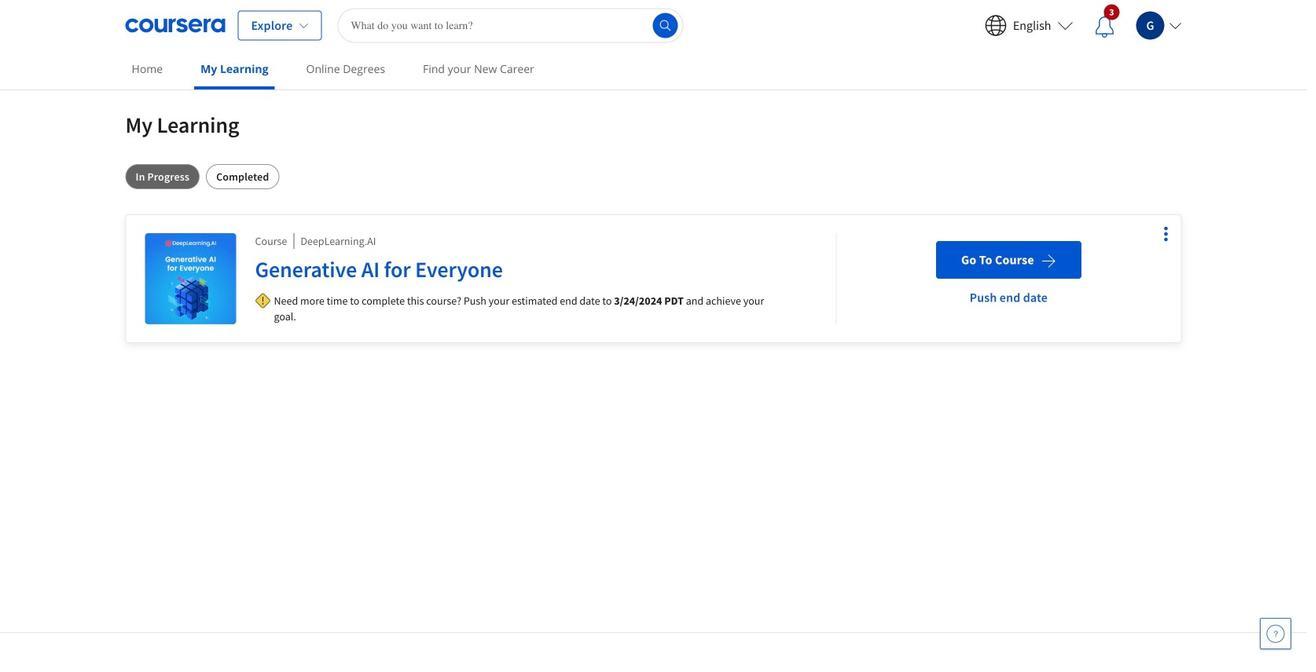 Task type: describe. For each thing, give the bounding box(es) containing it.
help center image
[[1266, 625, 1285, 644]]

coursera image
[[125, 13, 225, 38]]



Task type: locate. For each thing, give the bounding box(es) containing it.
tab list
[[125, 164, 1182, 189]]

What do you want to learn? text field
[[338, 8, 683, 43]]

None search field
[[338, 8, 683, 43]]

more option for generative ai for everyone image
[[1155, 223, 1177, 245]]

generative ai for everyone image
[[145, 233, 236, 325]]



Task type: vqa. For each thing, say whether or not it's contained in the screenshot.
WITH
no



